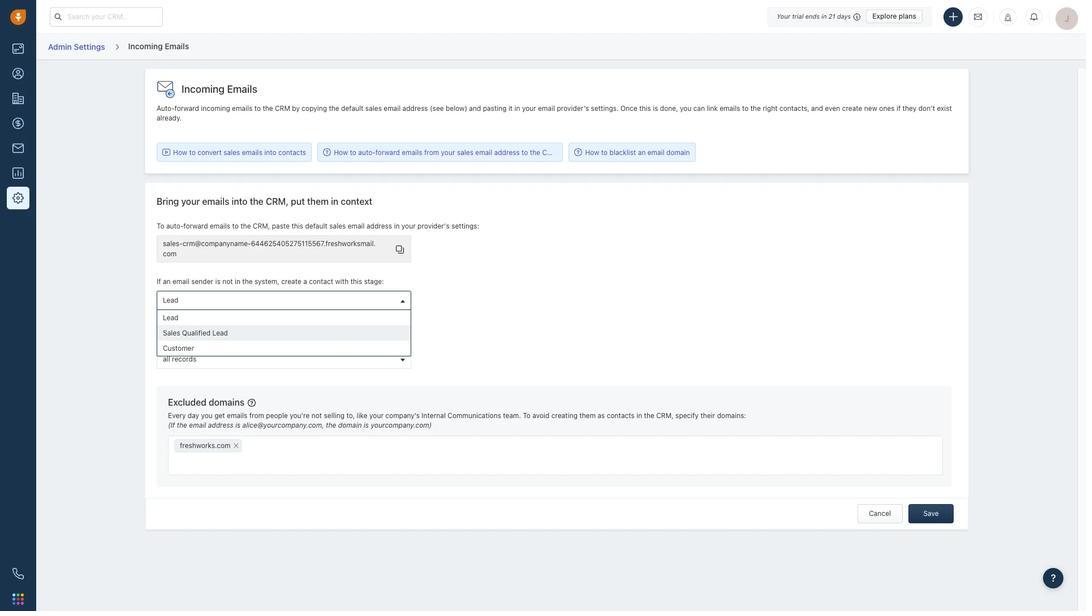 Task type: vqa. For each thing, say whether or not it's contained in the screenshot.
SCHEDULED
no



Task type: describe. For each thing, give the bounding box(es) containing it.
sales inside auto-forward incoming emails to the crm by copying the default sales email address (see below) and pasting it in your email provider's settings. once this is done, you can link emails to the right contacts, and even create new ones if they don't exist already.
[[366, 104, 382, 113]]

email left provider's
[[538, 104, 555, 113]]

to left by
[[255, 104, 261, 113]]

done,
[[660, 104, 678, 113]]

1 vertical spatial crm
[[542, 148, 558, 157]]

0 horizontal spatial this
[[292, 222, 303, 230]]

to left right
[[743, 104, 749, 113]]

context
[[341, 197, 373, 207]]

is left already
[[206, 336, 211, 345]]

exist
[[938, 104, 953, 113]]

save button
[[909, 504, 954, 524]]

right
[[763, 104, 778, 113]]

email up all at the left bottom
[[163, 336, 180, 345]]

your right the bring
[[181, 197, 200, 207]]

how for how to auto-forward emails from your sales email address to the crm
[[334, 148, 348, 157]]

domains:
[[718, 411, 747, 420]]

how to convert sales emails into contacts
[[173, 148, 306, 157]]

the left system,
[[242, 277, 253, 286]]

freshworks switcher image
[[12, 594, 24, 605]]

your inside auto-forward incoming emails to the crm by copying the default sales email address (see below) and pasting it in your email provider's settings. once this is done, you can link emails to the right contacts, and even create new ones if they don't exist already.
[[522, 104, 537, 113]]

a
[[304, 277, 307, 286]]

lead inside sales qualified lead option
[[213, 329, 228, 337]]

all records button
[[157, 350, 411, 369]]

address down context on the left top
[[367, 222, 392, 230]]

not inside every day you get emails from people you're not selling to, like your company's internal communications team. to avoid creating them as contacts in the crm, specify their domains: (if the email address is alice@yourcompany.com, the domain is yourcompany.com)
[[312, 411, 322, 420]]

1 horizontal spatial into
[[265, 148, 277, 157]]

explore plans link
[[867, 10, 923, 23]]

to auto-forward emails to the crm, paste this default sales email address in your provider's settings:
[[157, 222, 479, 230]]

lead option
[[157, 310, 411, 326]]

2 and from the left
[[812, 104, 824, 113]]

new
[[865, 104, 878, 113]]

in inside auto-forward incoming emails to the crm by copying the default sales email address (see below) and pasting it in your email provider's settings. once this is done, you can link emails to the right contacts, and even create new ones if they don't exist already.
[[515, 104, 520, 113]]

how to blacklist an email domain link
[[575, 148, 690, 157]]

forward inside auto-forward incoming emails to the crm by copying the default sales email address (see below) and pasting it in your email provider's settings. once this is done, you can link emails to the right contacts, and even create new ones if they don't exist already.
[[175, 104, 199, 113]]

auto-
[[157, 104, 175, 113]]

you're
[[290, 411, 310, 420]]

company's
[[386, 411, 420, 420]]

qualified
[[182, 329, 211, 337]]

the right (if on the bottom left of the page
[[177, 421, 187, 430]]

crm, right already
[[246, 336, 263, 345]]

days
[[838, 12, 851, 20]]

convert
[[198, 148, 222, 157]]

1 horizontal spatial incoming
[[182, 83, 225, 95]]

bring
[[157, 197, 179, 207]]

your
[[777, 12, 791, 20]]

email inside every day you get emails from people you're not selling to, like your company's internal communications team. to avoid creating them as contacts in the crm, specify their domains: (if the email address is alice@yourcompany.com, the domain is yourcompany.com)
[[189, 421, 206, 430]]

save
[[924, 510, 939, 518]]

0 vertical spatial to
[[157, 222, 164, 230]]

cancel
[[870, 510, 892, 518]]

how to convert sales emails into contacts link
[[162, 148, 306, 157]]

to up crm@companyname- at the left top
[[232, 222, 239, 230]]

can
[[694, 104, 705, 113]]

auto-forward incoming emails to the crm by copying the default sales email address (see below) and pasting it in your email provider's settings. once this is done, you can link emails to the right contacts, and even create new ones if they don't exist already.
[[157, 104, 953, 122]]

is inside auto-forward incoming emails to the crm by copying the default sales email address (see below) and pasting it in your email provider's settings. once this is done, you can link emails to the right contacts, and even create new ones if they don't exist already.
[[653, 104, 659, 113]]

customer option
[[157, 341, 411, 356]]

how to blacklist an email domain
[[585, 148, 690, 157]]

how to auto-forward emails from your sales email address to the crm link
[[323, 148, 558, 157]]

in left context on the left top
[[331, 197, 339, 207]]

you inside auto-forward incoming emails to the crm by copying the default sales email address (see below) and pasting it in your email provider's settings. once this is done, you can link emails to the right contacts, and even create new ones if they don't exist already.
[[680, 104, 692, 113]]

(if
[[168, 421, 175, 430]]

excluded domains
[[168, 398, 245, 408]]

you inside every day you get emails from people you're not selling to, like your company's internal communications team. to avoid creating them as contacts in the crm, specify their domains: (if the email address is alice@yourcompany.com, the domain is yourcompany.com)
[[201, 411, 213, 420]]

the right copying
[[329, 104, 339, 113]]

lead inside lead option
[[163, 314, 179, 322]]

email right blacklist
[[648, 148, 665, 157]]

from for people
[[249, 411, 264, 420]]

to,
[[347, 411, 355, 420]]

if an email sender is not in the system, create a contact with this stage:
[[157, 277, 384, 286]]

day
[[188, 411, 199, 420]]

crm, inside every day you get emails from people you're not selling to, like your company's internal communications team. to avoid creating them as contacts in the crm, specify their domains: (if the email address is alice@yourcompany.com, the domain is yourcompany.com)
[[657, 411, 674, 420]]

every day you get emails from people you're not selling to, like your company's internal communications team. to avoid creating them as contacts in the crm, specify their domains: (if the email address is alice@yourcompany.com, the domain is yourcompany.com)
[[168, 411, 747, 430]]

communications
[[448, 411, 501, 420]]

alice@yourcompany.com,
[[243, 421, 324, 430]]

every
[[168, 411, 186, 420]]

explore plans
[[873, 12, 917, 20]]

email down context on the left top
[[348, 222, 365, 230]]

they
[[903, 104, 917, 113]]

phone image
[[12, 568, 24, 580]]

settings
[[74, 42, 105, 51]]

in left provider's on the top left
[[394, 222, 400, 230]]

to inside every day you get emails from people you're not selling to, like your company's internal communications team. to avoid creating them as contacts in the crm, specify their domains: (if the email address is alice@yourcompany.com, the domain is yourcompany.com)
[[523, 411, 531, 420]]

explore
[[873, 12, 897, 20]]

domain inside every day you get emails from people you're not selling to, like your company's internal communications team. to avoid creating them as contacts in the crm, specify their domains: (if the email address is alice@yourcompany.com, the domain is yourcompany.com)
[[338, 421, 362, 430]]

your inside how to auto-forward emails from your sales email address to the crm link
[[441, 148, 455, 157]]

1 vertical spatial create
[[281, 277, 302, 286]]

their
[[701, 411, 716, 420]]

system,
[[255, 277, 279, 286]]

lead button
[[157, 291, 411, 310]]

how for how to blacklist an email domain
[[585, 148, 600, 157]]

once
[[621, 104, 638, 113]]

copying
[[302, 104, 327, 113]]

records
[[172, 355, 197, 364]]

yourcompany.com)
[[371, 421, 432, 430]]

how to auto-forward emails from your sales email address to the crm
[[334, 148, 558, 157]]

pasting
[[483, 104, 507, 113]]

them inside every day you get emails from people you're not selling to, like your company's internal communications team. to avoid creating them as contacts in the crm, specify their domains: (if the email address is alice@yourcompany.com, the domain is yourcompany.com)
[[580, 411, 596, 420]]

contacts,
[[780, 104, 810, 113]]

this inside auto-forward incoming emails to the crm by copying the default sales email address (see below) and pasting it in your email provider's settings. once this is done, you can link emails to the right contacts, and even create new ones if they don't exist already.
[[640, 104, 651, 113]]

trial
[[793, 12, 804, 20]]

emails inside every day you get emails from people you're not selling to, like your company's internal communications team. to avoid creating them as contacts in the crm, specify their domains: (if the email address is alice@yourcompany.com, the domain is yourcompany.com)
[[227, 411, 248, 420]]

to left convert
[[189, 148, 196, 157]]

is down like
[[364, 421, 369, 430]]

get
[[215, 411, 225, 420]]

internal
[[422, 411, 446, 420]]

incoming
[[201, 104, 230, 113]]

0 vertical spatial contacts
[[278, 148, 306, 157]]

your inside every day you get emails from people you're not selling to, like your company's internal communications team. to avoid creating them as contacts in the crm, specify their domains: (if the email address is alice@yourcompany.com, the domain is yourcompany.com)
[[370, 411, 384, 420]]

is up × button
[[235, 421, 241, 430]]

auto- inside how to auto-forward emails from your sales email address to the crm link
[[358, 148, 376, 157]]

if for if an email sender is not in the system, create a contact with this stage:
[[157, 277, 161, 286]]

settings:
[[452, 222, 479, 230]]

0 horizontal spatial into
[[232, 197, 248, 207]]

put
[[291, 197, 305, 207]]

freshworks.com
[[180, 442, 231, 450]]

Search your CRM... text field
[[50, 7, 163, 26]]

by
[[292, 104, 300, 113]]

0 horizontal spatial an
[[163, 277, 171, 286]]

email down pasting
[[476, 148, 493, 157]]

address inside auto-forward incoming emails to the crm by copying the default sales email address (see below) and pasting it in your email provider's settings. once this is done, you can link emails to the right contacts, and even create new ones if they don't exist already.
[[403, 104, 428, 113]]

crm, left paste
[[253, 222, 270, 230]]



Task type: locate. For each thing, give the bounding box(es) containing it.
the down "selling"
[[326, 421, 336, 430]]

1 vertical spatial from
[[249, 411, 264, 420]]

this right 'with'
[[351, 277, 362, 286]]

sender down crm@companyname- at the left top
[[191, 277, 213, 286]]

0 vertical spatial an
[[638, 148, 646, 157]]

create left a
[[281, 277, 302, 286]]

your left provider's on the top left
[[402, 222, 416, 230]]

0 vertical spatial default
[[341, 104, 364, 113]]

your
[[522, 104, 537, 113], [441, 148, 455, 157], [181, 197, 200, 207], [402, 222, 416, 230], [370, 411, 384, 420]]

sender up records
[[182, 336, 204, 345]]

phone element
[[7, 563, 29, 585]]

sales-crm@companyname-644625405275115567.freshworksmail. com
[[163, 239, 376, 258]]

2 if from the top
[[157, 336, 161, 345]]

0 vertical spatial them
[[307, 197, 329, 207]]

default right copying
[[341, 104, 364, 113]]

2 vertical spatial lead
[[213, 329, 228, 337]]

contact
[[309, 277, 334, 286]]

to left avoid
[[523, 411, 531, 420]]

customer
[[163, 344, 194, 353]]

crm, left put
[[266, 197, 289, 207]]

already
[[213, 336, 236, 345]]

1 vertical spatial incoming emails
[[182, 83, 257, 95]]

it
[[509, 104, 513, 113]]

the down auto-forward incoming emails to the crm by copying the default sales email address (see below) and pasting it in your email provider's settings. once this is done, you can link emails to the right contacts, and even create new ones if they don't exist already.
[[530, 148, 541, 157]]

1 vertical spatial incoming
[[182, 83, 225, 95]]

1 horizontal spatial emails
[[227, 83, 257, 95]]

1 vertical spatial forward
[[376, 148, 400, 157]]

1 vertical spatial domain
[[338, 421, 362, 430]]

if
[[897, 104, 901, 113]]

the left specify
[[644, 411, 655, 420]]

the
[[263, 104, 273, 113], [329, 104, 339, 113], [751, 104, 761, 113], [530, 148, 541, 157], [250, 197, 264, 207], [241, 222, 251, 230], [242, 277, 253, 286], [644, 411, 655, 420], [177, 421, 187, 430], [326, 421, 336, 430]]

0 horizontal spatial link
[[265, 336, 276, 345]]

0 horizontal spatial them
[[307, 197, 329, 207]]

2 how from the left
[[334, 148, 348, 157]]

1 horizontal spatial crm
[[542, 148, 558, 157]]

1 if from the top
[[157, 277, 161, 286]]

domain down done,
[[667, 148, 690, 157]]

ends
[[806, 12, 820, 20]]

bring your emails into the crm, put them in context
[[157, 197, 373, 207]]

to up sales-
[[157, 222, 164, 230]]

1 horizontal spatial auto-
[[358, 148, 376, 157]]

1 horizontal spatial them
[[580, 411, 596, 420]]

0 vertical spatial into
[[265, 148, 277, 157]]

1 horizontal spatial and
[[812, 104, 824, 113]]

0 vertical spatial emails
[[165, 41, 189, 51]]

default inside auto-forward incoming emails to the crm by copying the default sales email address (see below) and pasting it in your email provider's settings. once this is done, you can link emails to the right contacts, and even create new ones if they don't exist already.
[[341, 104, 364, 113]]

link right can on the top right of page
[[707, 104, 718, 113]]

create inside auto-forward incoming emails to the crm by copying the default sales email address (see below) and pasting it in your email provider's settings. once this is done, you can link emails to the right contacts, and even create new ones if they don't exist already.
[[843, 104, 863, 113]]

0 horizontal spatial to
[[157, 222, 164, 230]]

2 horizontal spatial how
[[585, 148, 600, 157]]

specify
[[676, 411, 699, 420]]

default up 644625405275115567.freshworksmail.
[[305, 222, 328, 230]]

to up context on the left top
[[350, 148, 357, 157]]

0 vertical spatial crm
[[275, 104, 290, 113]]

email
[[384, 104, 401, 113], [538, 104, 555, 113], [476, 148, 493, 157], [648, 148, 665, 157], [348, 222, 365, 230], [173, 277, 190, 286], [163, 336, 180, 345], [278, 336, 295, 345], [189, 421, 206, 430]]

0 vertical spatial create
[[843, 104, 863, 113]]

0 horizontal spatial crm
[[275, 104, 290, 113]]

provider's
[[557, 104, 589, 113]]

email left (see
[[384, 104, 401, 113]]

2 horizontal spatial this
[[640, 104, 651, 113]]

× button
[[231, 439, 242, 451]]

1 horizontal spatial this
[[351, 277, 362, 286]]

0 horizontal spatial auto-
[[166, 222, 184, 230]]

address left (see
[[403, 104, 428, 113]]

how for how to convert sales emails into contacts
[[173, 148, 187, 157]]

address inside every day you get emails from people you're not selling to, like your company's internal communications team. to avoid creating them as contacts in the crm, specify their domains: (if the email address is alice@yourcompany.com, the domain is yourcompany.com)
[[208, 421, 234, 430]]

1 vertical spatial you
[[201, 411, 213, 420]]

your down below)
[[441, 148, 455, 157]]

1 horizontal spatial domain
[[667, 148, 690, 157]]

with
[[335, 277, 349, 286]]

is down crm@companyname- at the left top
[[215, 277, 221, 286]]

settings.
[[591, 104, 619, 113]]

cancel button
[[858, 504, 903, 524]]

to
[[255, 104, 261, 113], [743, 104, 749, 113], [189, 148, 196, 157], [350, 148, 357, 157], [522, 148, 528, 157], [602, 148, 608, 157], [232, 222, 239, 230], [297, 336, 303, 345]]

None search field
[[242, 439, 256, 452]]

blacklist
[[610, 148, 636, 157]]

0 vertical spatial this
[[640, 104, 651, 113]]

paste
[[272, 222, 290, 230]]

if email sender is already in crm, link email to
[[157, 336, 303, 345]]

0 vertical spatial lead
[[163, 296, 179, 305]]

1 horizontal spatial default
[[341, 104, 364, 113]]

the down bring your emails into the crm, put them in context
[[241, 222, 251, 230]]

incoming down 'search your crm...' 'text field'
[[128, 41, 163, 51]]

0 horizontal spatial default
[[305, 222, 328, 230]]

don't
[[919, 104, 936, 113]]

0 vertical spatial not
[[223, 277, 233, 286]]

contacts right as
[[607, 411, 635, 420]]

the left put
[[250, 197, 264, 207]]

if for if email sender is already in crm, link email to
[[157, 336, 161, 345]]

the left by
[[263, 104, 273, 113]]

×
[[233, 439, 239, 451]]

1 vertical spatial into
[[232, 197, 248, 207]]

how left blacklist
[[585, 148, 600, 157]]

1 vertical spatial to
[[523, 411, 531, 420]]

the left right
[[751, 104, 761, 113]]

ones
[[880, 104, 895, 113]]

in left system,
[[235, 277, 241, 286]]

auto- up sales-
[[166, 222, 184, 230]]

link inside auto-forward incoming emails to the crm by copying the default sales email address (see below) and pasting it in your email provider's settings. once this is done, you can link emails to the right contacts, and even create new ones if they don't exist already.
[[707, 104, 718, 113]]

incoming emails
[[128, 41, 189, 51], [182, 83, 257, 95]]

in
[[822, 12, 827, 20], [515, 104, 520, 113], [331, 197, 339, 207], [394, 222, 400, 230], [235, 277, 241, 286], [238, 336, 244, 345], [637, 411, 643, 420]]

into
[[265, 148, 277, 157], [232, 197, 248, 207]]

email up all records button
[[278, 336, 295, 345]]

selling
[[324, 411, 345, 420]]

in right it
[[515, 104, 520, 113]]

0 vertical spatial forward
[[175, 104, 199, 113]]

admin
[[48, 42, 72, 51]]

1 vertical spatial not
[[312, 411, 322, 420]]

creating
[[552, 411, 578, 420]]

1 horizontal spatial contacts
[[607, 411, 635, 420]]

0 vertical spatial auto-
[[358, 148, 376, 157]]

1 vertical spatial them
[[580, 411, 596, 420]]

0 vertical spatial domain
[[667, 148, 690, 157]]

to down auto-forward incoming emails to the crm by copying the default sales email address (see below) and pasting it in your email provider's settings. once this is done, you can link emails to the right contacts, and even create new ones if they don't exist already.
[[522, 148, 528, 157]]

in inside every day you get emails from people you're not selling to, like your company's internal communications team. to avoid creating them as contacts in the crm, specify their domains: (if the email address is alice@yourcompany.com, the domain is yourcompany.com)
[[637, 411, 643, 420]]

incoming
[[128, 41, 163, 51], [182, 83, 225, 95]]

crm down auto-forward incoming emails to the crm by copying the default sales email address (see below) and pasting it in your email provider's settings. once this is done, you can link emails to the right contacts, and even create new ones if they don't exist already.
[[542, 148, 558, 157]]

crm inside auto-forward incoming emails to the crm by copying the default sales email address (see below) and pasting it in your email provider's settings. once this is done, you can link emails to the right contacts, and even create new ones if they don't exist already.
[[275, 104, 290, 113]]

21
[[829, 12, 836, 20]]

and
[[469, 104, 481, 113], [812, 104, 824, 113]]

create
[[843, 104, 863, 113], [281, 277, 302, 286]]

email down the day
[[189, 421, 206, 430]]

auto-
[[358, 148, 376, 157], [166, 222, 184, 230]]

list box containing lead
[[157, 310, 411, 356]]

0 horizontal spatial emails
[[165, 41, 189, 51]]

sales-
[[163, 239, 183, 248]]

in right already
[[238, 336, 244, 345]]

644625405275115567.freshworksmail.
[[251, 239, 376, 248]]

contacts down by
[[278, 148, 306, 157]]

not left system,
[[223, 277, 233, 286]]

in left 21
[[822, 12, 827, 20]]

is left done,
[[653, 104, 659, 113]]

team.
[[503, 411, 521, 420]]

1 horizontal spatial link
[[707, 104, 718, 113]]

1 vertical spatial default
[[305, 222, 328, 230]]

and right below)
[[469, 104, 481, 113]]

an down com
[[163, 277, 171, 286]]

2 vertical spatial forward
[[184, 222, 208, 230]]

sales qualified lead option
[[157, 326, 411, 341]]

sender
[[191, 277, 213, 286], [182, 336, 204, 345]]

into up bring your emails into the crm, put them in context
[[265, 148, 277, 157]]

0 horizontal spatial not
[[223, 277, 233, 286]]

1 vertical spatial this
[[292, 222, 303, 230]]

from inside every day you get emails from people you're not selling to, like your company's internal communications team. to avoid creating them as contacts in the crm, specify their domains: (if the email address is alice@yourcompany.com, the domain is yourcompany.com)
[[249, 411, 264, 420]]

2 vertical spatial this
[[351, 277, 362, 286]]

forward inside how to auto-forward emails from your sales email address to the crm link
[[376, 148, 400, 157]]

0 vertical spatial if
[[157, 277, 161, 286]]

lead inside lead dropdown button
[[163, 296, 179, 305]]

how
[[173, 148, 187, 157], [334, 148, 348, 157], [585, 148, 600, 157]]

plans
[[899, 12, 917, 20]]

click to learn how to exclude email domains image
[[248, 399, 256, 407]]

if
[[157, 277, 161, 286], [157, 336, 161, 345]]

this right once
[[640, 104, 651, 113]]

to left blacklist
[[602, 148, 608, 157]]

1 vertical spatial contacts
[[607, 411, 635, 420]]

this right paste
[[292, 222, 303, 230]]

com
[[163, 250, 177, 258]]

0 vertical spatial from
[[424, 148, 439, 157]]

1 horizontal spatial you
[[680, 104, 692, 113]]

0 horizontal spatial create
[[281, 277, 302, 286]]

contacts inside every day you get emails from people you're not selling to, like your company's internal communications team. to avoid creating them as contacts in the crm, specify their domains: (if the email address is alice@yourcompany.com, the domain is yourcompany.com)
[[607, 411, 635, 420]]

1 horizontal spatial not
[[312, 411, 322, 420]]

link
[[707, 104, 718, 113], [265, 336, 276, 345]]

0 vertical spatial incoming emails
[[128, 41, 189, 51]]

1 horizontal spatial to
[[523, 411, 531, 420]]

0 horizontal spatial how
[[173, 148, 187, 157]]

address down the get
[[208, 421, 234, 430]]

to
[[157, 222, 164, 230], [523, 411, 531, 420]]

crm@companyname-
[[183, 239, 251, 248]]

admin settings
[[48, 42, 105, 51]]

0 vertical spatial sender
[[191, 277, 213, 286]]

as
[[598, 411, 605, 420]]

3 how from the left
[[585, 148, 600, 157]]

1 vertical spatial if
[[157, 336, 161, 345]]

1 and from the left
[[469, 104, 481, 113]]

admin settings link
[[48, 38, 106, 56]]

0 horizontal spatial from
[[249, 411, 264, 420]]

1 horizontal spatial from
[[424, 148, 439, 157]]

people
[[266, 411, 288, 420]]

incoming up incoming
[[182, 83, 225, 95]]

email image
[[975, 12, 983, 21]]

you left the get
[[201, 411, 213, 420]]

an right blacklist
[[638, 148, 646, 157]]

0 horizontal spatial and
[[469, 104, 481, 113]]

crm left by
[[275, 104, 290, 113]]

link up all records button
[[265, 336, 276, 345]]

create left new
[[843, 104, 863, 113]]

1 vertical spatial link
[[265, 336, 276, 345]]

even
[[826, 104, 841, 113]]

your right like
[[370, 411, 384, 420]]

how up context on the left top
[[334, 148, 348, 157]]

into up crm@companyname- at the left top
[[232, 197, 248, 207]]

1 vertical spatial auto-
[[166, 222, 184, 230]]

to up all records button
[[297, 336, 303, 345]]

1 vertical spatial emails
[[227, 83, 257, 95]]

1 vertical spatial sender
[[182, 336, 204, 345]]

0 vertical spatial incoming
[[128, 41, 163, 51]]

them left as
[[580, 411, 596, 420]]

provider's
[[418, 222, 450, 230]]

stage:
[[364, 277, 384, 286]]

0 vertical spatial you
[[680, 104, 692, 113]]

crm, left specify
[[657, 411, 674, 420]]

lead
[[163, 296, 179, 305], [163, 314, 179, 322], [213, 329, 228, 337]]

1 how from the left
[[173, 148, 187, 157]]

0 horizontal spatial domain
[[338, 421, 362, 430]]

all
[[163, 355, 170, 364]]

1 horizontal spatial how
[[334, 148, 348, 157]]

auto- up context on the left top
[[358, 148, 376, 157]]

all records
[[163, 355, 197, 364]]

from down the click to learn how to exclude email domains image
[[249, 411, 264, 420]]

your trial ends in 21 days
[[777, 12, 851, 20]]

sales
[[163, 329, 180, 337]]

domain
[[667, 148, 690, 157], [338, 421, 362, 430]]

1 vertical spatial an
[[163, 277, 171, 286]]

1 horizontal spatial create
[[843, 104, 863, 113]]

emails
[[165, 41, 189, 51], [227, 83, 257, 95]]

like
[[357, 411, 368, 420]]

avoid
[[533, 411, 550, 420]]

0 horizontal spatial you
[[201, 411, 213, 420]]

1 vertical spatial lead
[[163, 314, 179, 322]]

address down it
[[494, 148, 520, 157]]

sales qualified lead
[[163, 329, 228, 337]]

them
[[307, 197, 329, 207], [580, 411, 596, 420]]

below)
[[446, 104, 468, 113]]

already.
[[157, 114, 182, 122]]

how left convert
[[173, 148, 187, 157]]

domain down to,
[[338, 421, 362, 430]]

in right as
[[637, 411, 643, 420]]

you left can on the top right of page
[[680, 104, 692, 113]]

from for your
[[424, 148, 439, 157]]

emails
[[232, 104, 253, 113], [720, 104, 741, 113], [242, 148, 263, 157], [402, 148, 423, 157], [202, 197, 229, 207], [210, 222, 230, 230], [227, 411, 248, 420]]

0 horizontal spatial incoming
[[128, 41, 163, 51]]

0 horizontal spatial contacts
[[278, 148, 306, 157]]

1 horizontal spatial an
[[638, 148, 646, 157]]

(see
[[430, 104, 444, 113]]

your right it
[[522, 104, 537, 113]]

not right you're
[[312, 411, 322, 420]]

list box
[[157, 310, 411, 356]]

excluded
[[168, 398, 207, 408]]

them right put
[[307, 197, 329, 207]]

and left even
[[812, 104, 824, 113]]

email down com
[[173, 277, 190, 286]]

from down (see
[[424, 148, 439, 157]]

not
[[223, 277, 233, 286], [312, 411, 322, 420]]

0 vertical spatial link
[[707, 104, 718, 113]]



